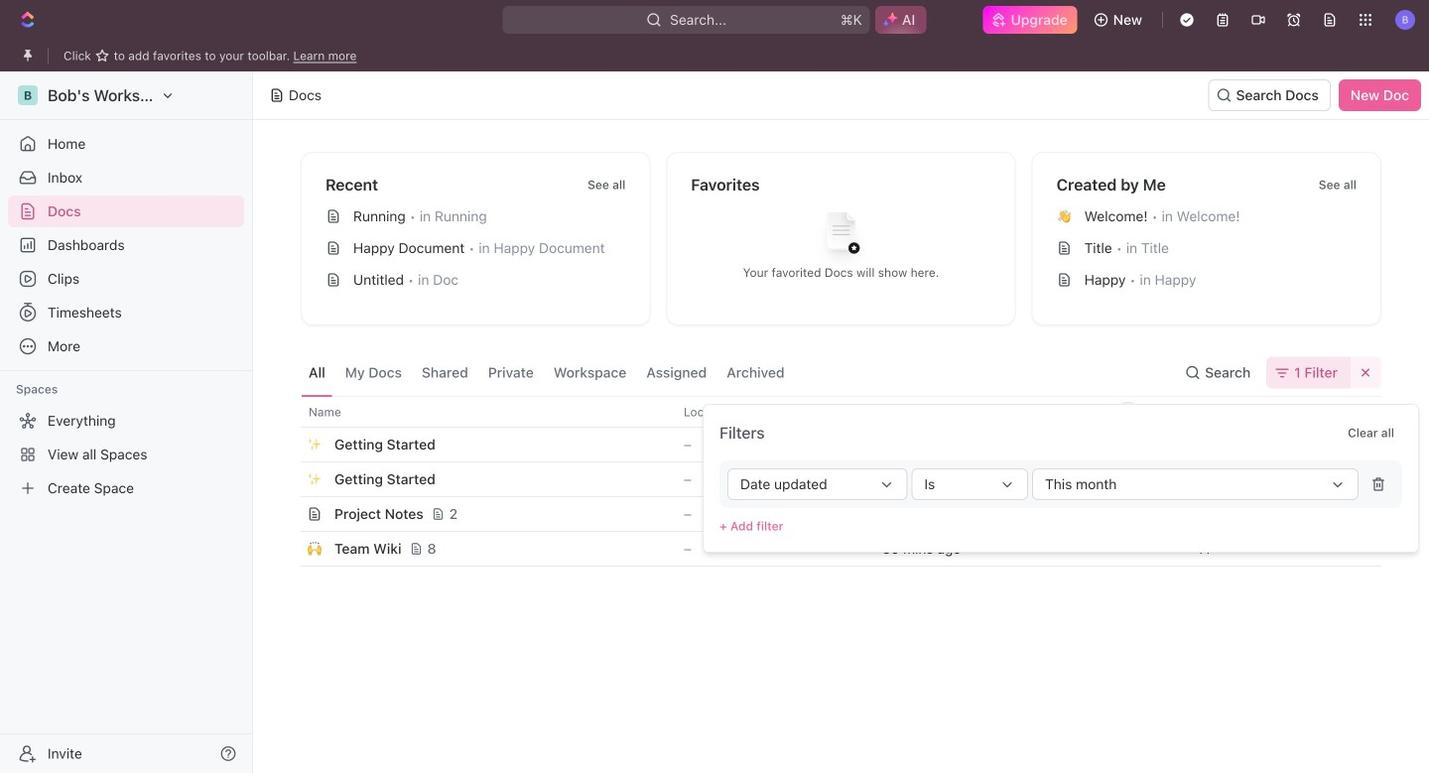 Task type: locate. For each thing, give the bounding box(es) containing it.
tree
[[8, 405, 244, 504]]

3 row from the top
[[279, 462, 1382, 497]]

2 row from the top
[[279, 427, 1382, 463]]

tab list
[[301, 349, 793, 396]]

row
[[279, 396, 1382, 428], [279, 427, 1382, 463], [279, 462, 1382, 497], [279, 496, 1382, 532], [279, 531, 1382, 567]]

1 row from the top
[[279, 396, 1382, 428]]

5 row from the top
[[279, 531, 1382, 567]]

cell
[[279, 428, 301, 462], [871, 428, 1029, 462], [1029, 428, 1188, 462], [1188, 428, 1347, 462], [279, 463, 301, 496], [1188, 463, 1347, 496], [279, 497, 301, 531], [871, 497, 1029, 531], [1029, 497, 1188, 531], [1188, 497, 1347, 531], [279, 532, 301, 566]]

table
[[279, 396, 1382, 567]]

column header
[[279, 396, 301, 428]]



Task type: describe. For each thing, give the bounding box(es) containing it.
sidebar navigation
[[0, 71, 253, 773]]

4 row from the top
[[279, 496, 1382, 532]]

no favorited docs image
[[802, 197, 881, 276]]

tree inside sidebar navigation
[[8, 405, 244, 504]]



Task type: vqa. For each thing, say whether or not it's contained in the screenshot.
1st "row"
yes



